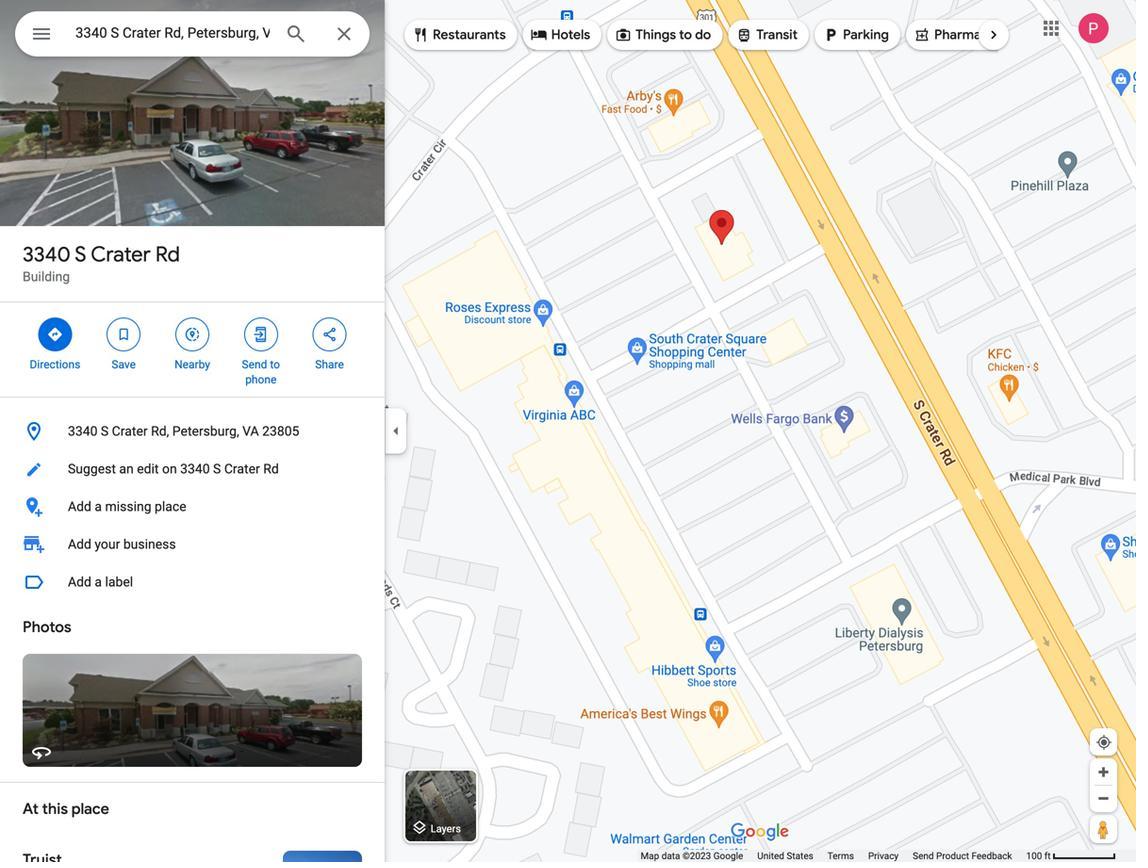 Task type: locate. For each thing, give the bounding box(es) containing it.
a for missing
[[95, 499, 102, 515]]

1 vertical spatial send
[[913, 851, 934, 863]]

united
[[758, 851, 785, 863]]

crater for rd
[[91, 241, 151, 268]]

0 horizontal spatial s
[[75, 241, 86, 268]]

100 ft
[[1027, 851, 1051, 863]]

place
[[155, 499, 186, 515], [71, 800, 109, 820]]

show street view coverage image
[[1090, 816, 1118, 844]]


[[321, 324, 338, 345]]

data
[[662, 851, 680, 863]]

2 horizontal spatial s
[[213, 462, 221, 477]]

to up phone on the left top of page
[[270, 358, 280, 372]]

0 vertical spatial send
[[242, 358, 267, 372]]

3340 up suggest
[[68, 424, 98, 440]]

2 add from the top
[[68, 537, 91, 553]]

to inside  things to do
[[679, 26, 692, 43]]

3 add from the top
[[68, 575, 91, 590]]

add a label button
[[0, 564, 385, 602]]

0 horizontal spatial send
[[242, 358, 267, 372]]


[[822, 25, 839, 45]]

parking
[[843, 26, 889, 43]]

0 vertical spatial 3340
[[23, 241, 71, 268]]

0 horizontal spatial rd
[[156, 241, 180, 268]]

place right this
[[71, 800, 109, 820]]

1 horizontal spatial rd
[[263, 462, 279, 477]]

3340 up building
[[23, 241, 71, 268]]

crater down va
[[224, 462, 260, 477]]

1 vertical spatial s
[[101, 424, 109, 440]]

3340 inside the 3340 s crater rd building
[[23, 241, 71, 268]]

3340 right on
[[180, 462, 210, 477]]

hotels
[[551, 26, 591, 43]]

rd inside the 3340 s crater rd building
[[156, 241, 180, 268]]


[[412, 25, 429, 45]]

0 vertical spatial place
[[155, 499, 186, 515]]

suggest
[[68, 462, 116, 477]]

s inside button
[[213, 462, 221, 477]]

100
[[1027, 851, 1042, 863]]

1 vertical spatial to
[[270, 358, 280, 372]]

add left label
[[68, 575, 91, 590]]

 search field
[[15, 11, 370, 60]]

crater inside 3340 s crater rd, petersburg, va 23805 button
[[112, 424, 148, 440]]

edit
[[137, 462, 159, 477]]

1 horizontal spatial send
[[913, 851, 934, 863]]

3340 s crater rd, petersburg, va 23805 button
[[0, 413, 385, 451]]

None field
[[75, 22, 270, 44]]

a left missing
[[95, 499, 102, 515]]

1 vertical spatial rd
[[263, 462, 279, 477]]

business
[[123, 537, 176, 553]]

1 horizontal spatial s
[[101, 424, 109, 440]]

a left label
[[95, 575, 102, 590]]

privacy
[[869, 851, 899, 863]]

 things to do
[[615, 25, 711, 45]]

1 a from the top
[[95, 499, 102, 515]]

2 vertical spatial s
[[213, 462, 221, 477]]

1 vertical spatial place
[[71, 800, 109, 820]]

transit
[[757, 26, 798, 43]]

nearby
[[175, 358, 210, 372]]

save
[[112, 358, 136, 372]]

to left do
[[679, 26, 692, 43]]


[[184, 324, 201, 345]]

1 add from the top
[[68, 499, 91, 515]]

3340 inside button
[[68, 424, 98, 440]]

0 horizontal spatial to
[[270, 358, 280, 372]]

2 vertical spatial crater
[[224, 462, 260, 477]]

send product feedback button
[[913, 851, 1012, 863]]

1 horizontal spatial place
[[155, 499, 186, 515]]

send inside send product feedback button
[[913, 851, 934, 863]]

0 vertical spatial a
[[95, 499, 102, 515]]

1 horizontal spatial to
[[679, 26, 692, 43]]

states
[[787, 851, 814, 863]]

 parking
[[822, 25, 889, 45]]

show your location image
[[1096, 735, 1113, 752]]

place down on
[[155, 499, 186, 515]]

to
[[679, 26, 692, 43], [270, 358, 280, 372]]

add for add your business
[[68, 537, 91, 553]]

crater for rd,
[[112, 424, 148, 440]]

1 vertical spatial 3340
[[68, 424, 98, 440]]

1 vertical spatial crater
[[112, 424, 148, 440]]

3340 for rd
[[23, 241, 71, 268]]

 hotels
[[531, 25, 591, 45]]

to inside send to phone
[[270, 358, 280, 372]]

add
[[68, 499, 91, 515], [68, 537, 91, 553], [68, 575, 91, 590]]


[[253, 324, 270, 345]]

0 vertical spatial crater
[[91, 241, 151, 268]]

0 vertical spatial to
[[679, 26, 692, 43]]

crater up 
[[91, 241, 151, 268]]

send up phone on the left top of page
[[242, 358, 267, 372]]

s inside button
[[101, 424, 109, 440]]

2 vertical spatial add
[[68, 575, 91, 590]]

send inside send to phone
[[242, 358, 267, 372]]

add your business
[[68, 537, 176, 553]]

3340 for rd,
[[68, 424, 98, 440]]

0 vertical spatial s
[[75, 241, 86, 268]]

2 a from the top
[[95, 575, 102, 590]]

photos
[[23, 618, 71, 638]]

collapse side panel image
[[386, 421, 406, 442]]

1 vertical spatial a
[[95, 575, 102, 590]]

none field inside 3340 s crater rd, petersburg, va 23805 field
[[75, 22, 270, 44]]

label
[[105, 575, 133, 590]]

3340 S Crater Rd, Petersburg, VA 23805 field
[[15, 11, 370, 57]]


[[47, 324, 64, 345]]

a for label
[[95, 575, 102, 590]]

send left product
[[913, 851, 934, 863]]

rd inside button
[[263, 462, 279, 477]]


[[914, 25, 931, 45]]

1 vertical spatial add
[[68, 537, 91, 553]]

crater inside the 3340 s crater rd building
[[91, 241, 151, 268]]

crater left rd,
[[112, 424, 148, 440]]

send
[[242, 358, 267, 372], [913, 851, 934, 863]]

23805
[[262, 424, 299, 440]]

s inside the 3340 s crater rd building
[[75, 241, 86, 268]]

building
[[23, 269, 70, 285]]

privacy button
[[869, 851, 899, 863]]

this
[[42, 800, 68, 820]]


[[736, 25, 753, 45]]

0 vertical spatial rd
[[156, 241, 180, 268]]

2 vertical spatial 3340
[[180, 462, 210, 477]]

your
[[95, 537, 120, 553]]

add left your at the left bottom of the page
[[68, 537, 91, 553]]

add down suggest
[[68, 499, 91, 515]]

3340
[[23, 241, 71, 268], [68, 424, 98, 440], [180, 462, 210, 477]]

footer
[[641, 851, 1027, 863]]

send for send to phone
[[242, 358, 267, 372]]

footer containing map data ©2023 google
[[641, 851, 1027, 863]]

add a missing place button
[[0, 489, 385, 526]]


[[615, 25, 632, 45]]

a
[[95, 499, 102, 515], [95, 575, 102, 590]]

missing
[[105, 499, 151, 515]]

footer inside google maps element
[[641, 851, 1027, 863]]

crater
[[91, 241, 151, 268], [112, 424, 148, 440], [224, 462, 260, 477]]

rd
[[156, 241, 180, 268], [263, 462, 279, 477]]

 pharmacies
[[914, 25, 1006, 45]]

s
[[75, 241, 86, 268], [101, 424, 109, 440], [213, 462, 221, 477]]

actions for 3340 s crater rd region
[[0, 303, 385, 397]]

0 vertical spatial add
[[68, 499, 91, 515]]

0 horizontal spatial place
[[71, 800, 109, 820]]

add for add a missing place
[[68, 499, 91, 515]]



Task type: describe. For each thing, give the bounding box(es) containing it.
do
[[695, 26, 711, 43]]

next page image
[[986, 26, 1003, 43]]

 button
[[15, 11, 68, 60]]

terms button
[[828, 851, 854, 863]]

 restaurants
[[412, 25, 506, 45]]

3340 inside button
[[180, 462, 210, 477]]

add a label
[[68, 575, 133, 590]]

united states
[[758, 851, 814, 863]]

send product feedback
[[913, 851, 1012, 863]]


[[115, 324, 132, 345]]

add for add a label
[[68, 575, 91, 590]]

3340 s crater rd main content
[[0, 0, 385, 863]]

ft
[[1045, 851, 1051, 863]]

suggest an edit on 3340 s crater rd button
[[0, 451, 385, 489]]

layers
[[431, 824, 461, 835]]

add your business link
[[0, 526, 385, 564]]

100 ft button
[[1027, 851, 1117, 863]]

crater inside suggest an edit on 3340 s crater rd button
[[224, 462, 260, 477]]

directions
[[30, 358, 80, 372]]

map data ©2023 google
[[641, 851, 743, 863]]

petersburg,
[[172, 424, 239, 440]]

map
[[641, 851, 659, 863]]

on
[[162, 462, 177, 477]]

pharmacies
[[935, 26, 1006, 43]]

zoom in image
[[1097, 766, 1111, 780]]

3340 s crater rd building
[[23, 241, 180, 285]]

feedback
[[972, 851, 1012, 863]]

google maps element
[[0, 0, 1137, 863]]

at this place
[[23, 800, 109, 820]]

available search options for this area region
[[390, 12, 1097, 58]]

zoom out image
[[1097, 792, 1111, 806]]

at
[[23, 800, 39, 820]]

product
[[937, 851, 970, 863]]

google account: payton hansen  
(payton.hansen@adept.ai) image
[[1079, 13, 1109, 44]]

place inside button
[[155, 499, 186, 515]]


[[531, 25, 548, 45]]

va
[[243, 424, 259, 440]]

google
[[714, 851, 743, 863]]

 transit
[[736, 25, 798, 45]]

terms
[[828, 851, 854, 863]]

rd,
[[151, 424, 169, 440]]


[[30, 20, 53, 48]]

share
[[315, 358, 344, 372]]

phone
[[245, 373, 277, 387]]

send to phone
[[242, 358, 280, 387]]

s for rd,
[[101, 424, 109, 440]]

s for rd
[[75, 241, 86, 268]]

things
[[636, 26, 676, 43]]

©2023
[[683, 851, 711, 863]]

an
[[119, 462, 134, 477]]

send for send product feedback
[[913, 851, 934, 863]]

united states button
[[758, 851, 814, 863]]

restaurants
[[433, 26, 506, 43]]

3340 s crater rd, petersburg, va 23805
[[68, 424, 299, 440]]

add a missing place
[[68, 499, 186, 515]]

suggest an edit on 3340 s crater rd
[[68, 462, 279, 477]]



Task type: vqa. For each thing, say whether or not it's contained in the screenshot.


